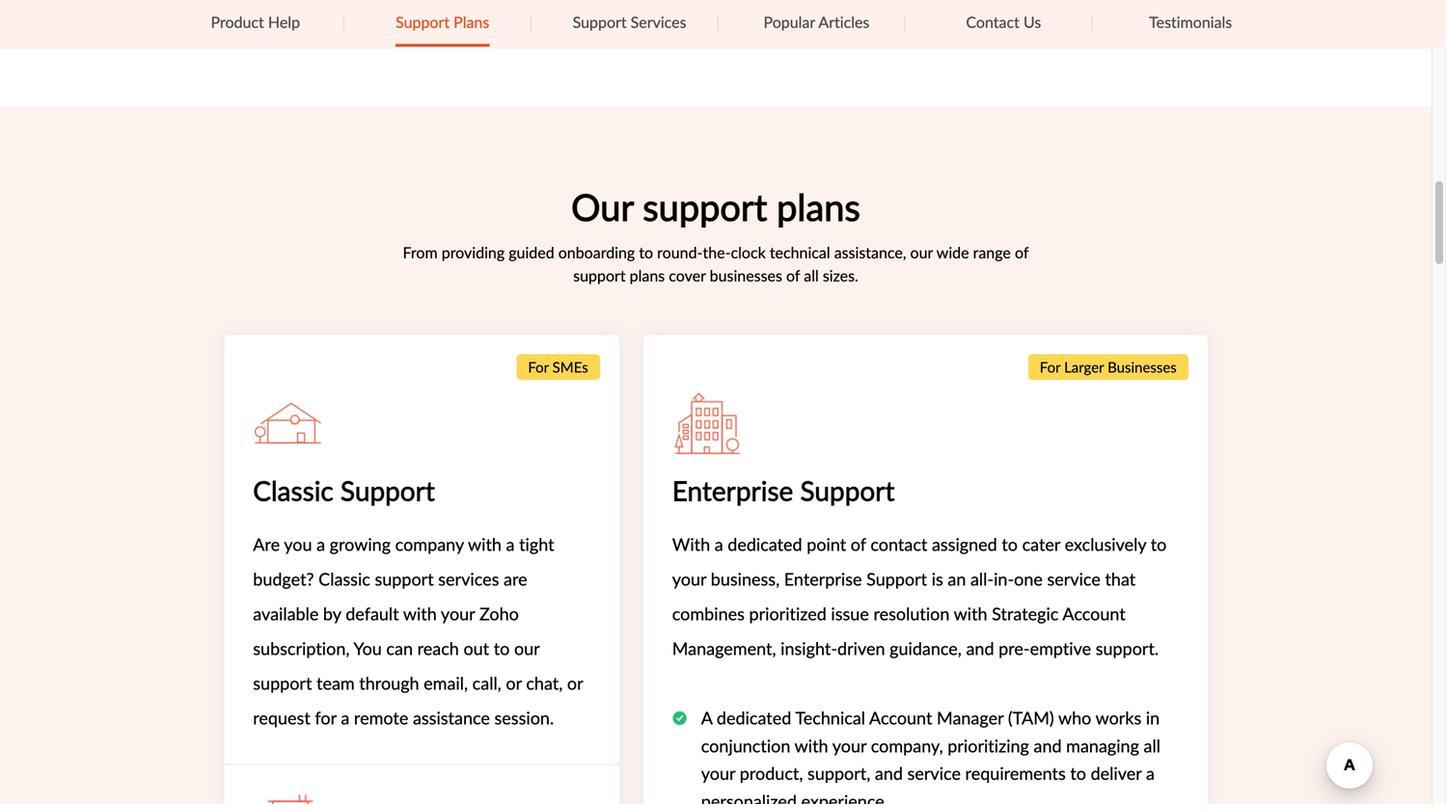 Task type: describe. For each thing, give the bounding box(es) containing it.
default
[[346, 602, 399, 626]]

us
[[1024, 11, 1042, 32]]

support.
[[1096, 637, 1159, 661]]

that
[[1106, 568, 1136, 592]]

enterprise inside with a dedicated point of contact assigned to cater exclusively to your business, enterprise support is an all-in-one service that combines prioritized issue resolution with strategic account management, insight-driven guidance, and pre-emptive support.
[[784, 568, 862, 592]]

deliver
[[1091, 762, 1142, 786]]

2 or from the left
[[567, 672, 583, 696]]

your up personalized
[[701, 762, 736, 786]]

a right for
[[341, 707, 350, 731]]

chat,
[[526, 672, 563, 696]]

zoho
[[480, 602, 519, 626]]

0 vertical spatial of
[[1015, 242, 1029, 263]]

email,
[[424, 672, 468, 696]]

prioritized
[[749, 602, 827, 626]]

a dedicated technical account manager (tam) who works in conjunction with your company, prioritizing and managing all your product, support, and service requirements to deliver a personalized experience.
[[701, 707, 1161, 805]]

insight-
[[781, 637, 838, 661]]

the-
[[703, 242, 731, 263]]

experience.
[[802, 790, 889, 805]]

request
[[253, 707, 311, 731]]

who
[[1059, 707, 1092, 731]]

dedicated inside with a dedicated point of contact assigned to cater exclusively to your business, enterprise support is an all-in-one service that combines prioritized issue resolution with strategic account management, insight-driven guidance, and pre-emptive support.
[[728, 533, 803, 557]]

issue
[[831, 602, 869, 626]]

support up "point"
[[801, 472, 895, 509]]

cater
[[1023, 533, 1061, 557]]

managing
[[1067, 734, 1140, 758]]

popular articles link
[[764, 0, 870, 44]]

are you a growing company with a tight budget? classic support services are available by default with your zoho subscription, you can reach out to our support team through email, call, or chat, or request for a remote assistance session.
[[253, 533, 583, 731]]

session.
[[495, 707, 554, 731]]

a inside a dedicated technical account manager (tam) who works in conjunction with your company, prioritizing and managing all your product, support, and service requirements to deliver a personalized experience.
[[1147, 762, 1155, 786]]

support services link
[[573, 0, 687, 44]]

reach
[[418, 637, 459, 661]]

are
[[504, 568, 528, 592]]

wide
[[937, 242, 970, 263]]

1 vertical spatial of
[[787, 265, 800, 286]]

you
[[284, 533, 312, 557]]

1 vertical spatial and
[[1034, 734, 1062, 758]]

support inside from providing guided onboarding to round-the-clock technical assistance, our wide range of support plans cover businesses of all sizes.
[[574, 265, 626, 286]]

testimonials link
[[1150, 0, 1233, 44]]

contact
[[967, 11, 1020, 32]]

sizes.
[[823, 265, 859, 286]]

through
[[359, 672, 419, 696]]

0 vertical spatial classic
[[253, 472, 334, 509]]

company,
[[871, 734, 944, 758]]

guided
[[509, 242, 555, 263]]

with
[[672, 533, 711, 557]]

support up growing
[[341, 472, 435, 509]]

support up the-
[[643, 182, 768, 232]]

to inside a dedicated technical account manager (tam) who works in conjunction with your company, prioritizing and managing all your product, support, and service requirements to deliver a personalized experience.
[[1071, 762, 1087, 786]]

our
[[572, 182, 634, 232]]

manager
[[937, 707, 1004, 731]]

help
[[268, 11, 300, 32]]

assistance
[[413, 707, 490, 731]]

service inside with a dedicated point of contact assigned to cater exclusively to your business, enterprise support is an all-in-one service that combines prioritized issue resolution with strategic account management, insight-driven guidance, and pre-emptive support.
[[1048, 568, 1101, 592]]

and inside with a dedicated point of contact assigned to cater exclusively to your business, enterprise support is an all-in-one service that combines prioritized issue resolution with strategic account management, insight-driven guidance, and pre-emptive support.
[[967, 637, 995, 661]]

you
[[354, 637, 382, 661]]

contact us
[[967, 11, 1042, 32]]

a right the you
[[317, 533, 325, 557]]

round-
[[657, 242, 703, 263]]

services
[[631, 11, 687, 32]]

all inside from providing guided onboarding to round-the-clock technical assistance, our wide range of support plans cover businesses of all sizes.
[[804, 265, 819, 286]]

in
[[1147, 707, 1160, 731]]

support services
[[573, 11, 687, 32]]

resolution
[[874, 602, 950, 626]]

clock
[[731, 242, 766, 263]]

exclusively
[[1065, 533, 1147, 557]]

call,
[[473, 672, 502, 696]]

0 horizontal spatial and
[[875, 762, 903, 786]]

available
[[253, 602, 319, 626]]

onboarding
[[559, 242, 635, 263]]

smes
[[553, 358, 589, 378]]

larger
[[1065, 358, 1104, 378]]

range
[[974, 242, 1011, 263]]

all-
[[971, 568, 994, 592]]

a left 'tight'
[[506, 533, 515, 557]]

combines
[[672, 602, 745, 626]]

1 or from the left
[[506, 672, 522, 696]]

product help link
[[211, 0, 300, 44]]

testimonials
[[1150, 11, 1233, 32]]

prioritizing
[[948, 734, 1030, 758]]

to inside from providing guided onboarding to round-the-clock technical assistance, our wide range of support plans cover businesses of all sizes.
[[639, 242, 654, 263]]

for for classic support
[[528, 358, 549, 378]]

support plans link
[[396, 0, 490, 47]]

guidance,
[[890, 637, 962, 661]]

articles
[[819, 11, 870, 32]]

business,
[[711, 568, 780, 592]]

contact
[[871, 533, 928, 557]]

technical
[[770, 242, 831, 263]]

with up reach
[[403, 602, 437, 626]]

can
[[386, 637, 413, 661]]

from
[[403, 242, 438, 263]]



Task type: locate. For each thing, give the bounding box(es) containing it.
to left round-
[[639, 242, 654, 263]]

and down (tam)
[[1034, 734, 1062, 758]]

our
[[911, 242, 933, 263], [514, 637, 540, 661]]

personalized
[[701, 790, 797, 805]]

of right range
[[1015, 242, 1029, 263]]

to right out
[[494, 637, 510, 661]]

0 vertical spatial account
[[1063, 602, 1126, 626]]

2 for from the left
[[1040, 358, 1061, 378]]

0 vertical spatial and
[[967, 637, 995, 661]]

support down onboarding at top left
[[574, 265, 626, 286]]

for
[[315, 707, 337, 731]]

technical
[[796, 707, 866, 731]]

account inside with a dedicated point of contact assigned to cater exclusively to your business, enterprise support is an all-in-one service that combines prioritized issue resolution with strategic account management, insight-driven guidance, and pre-emptive support.
[[1063, 602, 1126, 626]]

dedicated inside a dedicated technical account manager (tam) who works in conjunction with your company, prioritizing and managing all your product, support, and service requirements to deliver a personalized experience.
[[717, 707, 792, 731]]

by
[[323, 602, 341, 626]]

1 horizontal spatial account
[[1063, 602, 1126, 626]]

with inside a dedicated technical account manager (tam) who works in conjunction with your company, prioritizing and managing all your product, support, and service requirements to deliver a personalized experience.
[[795, 734, 829, 758]]

are
[[253, 533, 280, 557]]

out
[[464, 637, 489, 661]]

to
[[639, 242, 654, 263], [1002, 533, 1018, 557], [1151, 533, 1167, 557], [494, 637, 510, 661], [1071, 762, 1087, 786]]

a right deliver
[[1147, 762, 1155, 786]]

to right exclusively
[[1151, 533, 1167, 557]]

providing
[[442, 242, 505, 263]]

a
[[701, 707, 713, 731]]

businesses
[[1108, 358, 1177, 378]]

2 vertical spatial and
[[875, 762, 903, 786]]

support inside with a dedicated point of contact assigned to cater exclusively to your business, enterprise support is an all-in-one service that combines prioritized issue resolution with strategic account management, insight-driven guidance, and pre-emptive support.
[[867, 568, 928, 592]]

account
[[1063, 602, 1126, 626], [870, 707, 933, 731]]

0 vertical spatial our
[[911, 242, 933, 263]]

product,
[[740, 762, 803, 786]]

0 vertical spatial dedicated
[[728, 533, 803, 557]]

1 horizontal spatial service
[[1048, 568, 1101, 592]]

1 vertical spatial account
[[870, 707, 933, 731]]

dedicated up business,
[[728, 533, 803, 557]]

for left smes in the left top of the page
[[528, 358, 549, 378]]

with a dedicated point of contact assigned to cater exclusively to your business, enterprise support is an all-in-one service that combines prioritized issue resolution with strategic account management, insight-driven guidance, and pre-emptive support.
[[672, 533, 1167, 661]]

your down "services"
[[441, 602, 475, 626]]

account inside a dedicated technical account manager (tam) who works in conjunction with your company, prioritizing and managing all your product, support, and service requirements to deliver a personalized experience.
[[870, 707, 933, 731]]

0 horizontal spatial or
[[506, 672, 522, 696]]

support down 'contact'
[[867, 568, 928, 592]]

1 vertical spatial dedicated
[[717, 707, 792, 731]]

with inside with a dedicated point of contact assigned to cater exclusively to your business, enterprise support is an all-in-one service that combines prioritized issue resolution with strategic account management, insight-driven guidance, and pre-emptive support.
[[954, 602, 988, 626]]

for for enterprise support
[[1040, 358, 1061, 378]]

and left pre-
[[967, 637, 995, 661]]

of inside with a dedicated point of contact assigned to cater exclusively to your business, enterprise support is an all-in-one service that combines prioritized issue resolution with strategic account management, insight-driven guidance, and pre-emptive support.
[[851, 533, 867, 557]]

account down that
[[1063, 602, 1126, 626]]

0 vertical spatial plans
[[777, 182, 861, 232]]

to inside the are you a growing company with a tight budget? classic support services are available by default with your zoho subscription, you can reach out to our support team through email, call, or chat, or request for a remote assistance session.
[[494, 637, 510, 661]]

plans left the cover
[[630, 265, 665, 286]]

works
[[1096, 707, 1142, 731]]

(tam)
[[1008, 707, 1055, 731]]

our left wide
[[911, 242, 933, 263]]

assistance,
[[835, 242, 907, 263]]

0 horizontal spatial all
[[804, 265, 819, 286]]

budget?
[[253, 568, 314, 592]]

contact us link
[[967, 0, 1042, 44]]

a
[[317, 533, 325, 557], [506, 533, 515, 557], [715, 533, 724, 557], [341, 707, 350, 731], [1147, 762, 1155, 786]]

plans inside from providing guided onboarding to round-the-clock technical assistance, our wide range of support plans cover businesses of all sizes.
[[630, 265, 665, 286]]

a right with
[[715, 533, 724, 557]]

service
[[1048, 568, 1101, 592], [908, 762, 961, 786]]

1 horizontal spatial or
[[567, 672, 583, 696]]

of down 'technical'
[[787, 265, 800, 286]]

from providing guided onboarding to round-the-clock technical assistance, our wide range of support plans cover businesses of all sizes.
[[403, 242, 1029, 286]]

enterprise down "point"
[[784, 568, 862, 592]]

your inside the are you a growing company with a tight budget? classic support services are available by default with your zoho subscription, you can reach out to our support team through email, call, or chat, or request for a remote assistance session.
[[441, 602, 475, 626]]

subscription,
[[253, 637, 350, 661]]

0 vertical spatial enterprise
[[672, 472, 794, 509]]

service right one
[[1048, 568, 1101, 592]]

for smes
[[528, 358, 589, 378]]

pre-
[[999, 637, 1030, 661]]

requirements
[[966, 762, 1066, 786]]

your down with
[[672, 568, 707, 592]]

is
[[932, 568, 944, 592]]

0 horizontal spatial service
[[908, 762, 961, 786]]

businesses
[[710, 265, 783, 286]]

or right chat,
[[567, 672, 583, 696]]

1 horizontal spatial and
[[967, 637, 995, 661]]

0 horizontal spatial for
[[528, 358, 549, 378]]

support left plans at the left of page
[[396, 11, 450, 32]]

in-
[[994, 568, 1015, 592]]

all down 'technical'
[[804, 265, 819, 286]]

support,
[[808, 762, 871, 786]]

support plans
[[396, 11, 490, 32]]

1 horizontal spatial all
[[1144, 734, 1161, 758]]

1 vertical spatial enterprise
[[784, 568, 862, 592]]

1 horizontal spatial for
[[1040, 358, 1061, 378]]

for left larger
[[1040, 358, 1061, 378]]

point
[[807, 533, 847, 557]]

1 horizontal spatial our
[[911, 242, 933, 263]]

1 vertical spatial classic
[[319, 568, 371, 592]]

2 horizontal spatial of
[[1015, 242, 1029, 263]]

0 vertical spatial service
[[1048, 568, 1101, 592]]

1 horizontal spatial of
[[851, 533, 867, 557]]

dedicated up conjunction
[[717, 707, 792, 731]]

one
[[1015, 568, 1043, 592]]

services
[[438, 568, 499, 592]]

0 horizontal spatial of
[[787, 265, 800, 286]]

0 horizontal spatial our
[[514, 637, 540, 661]]

1 vertical spatial service
[[908, 762, 961, 786]]

2 horizontal spatial and
[[1034, 734, 1062, 758]]

enterprise support
[[672, 472, 895, 509]]

all down the in
[[1144, 734, 1161, 758]]

and down company,
[[875, 762, 903, 786]]

our inside the are you a growing company with a tight budget? classic support services are available by default with your zoho subscription, you can reach out to our support team through email, call, or chat, or request for a remote assistance session.
[[514, 637, 540, 661]]

1 vertical spatial plans
[[630, 265, 665, 286]]

classic support
[[253, 472, 435, 509]]

1 horizontal spatial plans
[[777, 182, 861, 232]]

with down 'all-'
[[954, 602, 988, 626]]

popular
[[764, 11, 815, 32]]

popular articles
[[764, 11, 870, 32]]

to down managing
[[1071, 762, 1087, 786]]

of
[[1015, 242, 1029, 263], [787, 265, 800, 286], [851, 533, 867, 557]]

product help
[[211, 11, 300, 32]]

remote
[[354, 707, 409, 731]]

or
[[506, 672, 522, 696], [567, 672, 583, 696]]

0 horizontal spatial plans
[[630, 265, 665, 286]]

1 vertical spatial all
[[1144, 734, 1161, 758]]

your up support,
[[833, 734, 867, 758]]

assigned
[[932, 533, 998, 557]]

tight
[[519, 533, 555, 557]]

or right call,
[[506, 672, 522, 696]]

support
[[643, 182, 768, 232], [574, 265, 626, 286], [375, 568, 434, 592], [253, 672, 312, 696]]

driven
[[838, 637, 886, 661]]

enterprise up with
[[672, 472, 794, 509]]

0 horizontal spatial account
[[870, 707, 933, 731]]

classic up the you
[[253, 472, 334, 509]]

enterprise
[[672, 472, 794, 509], [784, 568, 862, 592]]

strategic
[[992, 602, 1059, 626]]

of right "point"
[[851, 533, 867, 557]]

with
[[468, 533, 502, 557], [403, 602, 437, 626], [954, 602, 988, 626], [795, 734, 829, 758]]

team
[[317, 672, 355, 696]]

service down company,
[[908, 762, 961, 786]]

to left cater
[[1002, 533, 1018, 557]]

your inside with a dedicated point of contact assigned to cater exclusively to your business, enterprise support is an all-in-one service that combines prioritized issue resolution with strategic account management, insight-driven guidance, and pre-emptive support.
[[672, 568, 707, 592]]

support left services
[[573, 11, 627, 32]]

with up "services"
[[468, 533, 502, 557]]

our support plans
[[572, 182, 861, 232]]

an
[[948, 568, 967, 592]]

plans up 'technical'
[[777, 182, 861, 232]]

product
[[211, 11, 264, 32]]

company
[[395, 533, 464, 557]]

management,
[[672, 637, 777, 661]]

1 vertical spatial our
[[514, 637, 540, 661]]

classic inside the are you a growing company with a tight budget? classic support services are available by default with your zoho subscription, you can reach out to our support team through email, call, or chat, or request for a remote assistance session.
[[319, 568, 371, 592]]

your
[[672, 568, 707, 592], [441, 602, 475, 626], [833, 734, 867, 758], [701, 762, 736, 786]]

1 for from the left
[[528, 358, 549, 378]]

dedicated
[[728, 533, 803, 557], [717, 707, 792, 731]]

classic up the by
[[319, 568, 371, 592]]

account up company,
[[870, 707, 933, 731]]

cover
[[669, 265, 706, 286]]

0 vertical spatial all
[[804, 265, 819, 286]]

a inside with a dedicated point of contact assigned to cater exclusively to your business, enterprise support is an all-in-one service that combines prioritized issue resolution with strategic account management, insight-driven guidance, and pre-emptive support.
[[715, 533, 724, 557]]

all inside a dedicated technical account manager (tam) who works in conjunction with your company, prioritizing and managing all your product, support, and service requirements to deliver a personalized experience.
[[1144, 734, 1161, 758]]

support up request
[[253, 672, 312, 696]]

support down the company
[[375, 568, 434, 592]]

and
[[967, 637, 995, 661], [1034, 734, 1062, 758], [875, 762, 903, 786]]

2 vertical spatial of
[[851, 533, 867, 557]]

our inside from providing guided onboarding to round-the-clock technical assistance, our wide range of support plans cover businesses of all sizes.
[[911, 242, 933, 263]]

with down technical
[[795, 734, 829, 758]]

for
[[528, 358, 549, 378], [1040, 358, 1061, 378]]

our up chat,
[[514, 637, 540, 661]]

service inside a dedicated technical account manager (tam) who works in conjunction with your company, prioritizing and managing all your product, support, and service requirements to deliver a personalized experience.
[[908, 762, 961, 786]]

emptive
[[1030, 637, 1092, 661]]



Task type: vqa. For each thing, say whether or not it's contained in the screenshot.
in- on the bottom of page
yes



